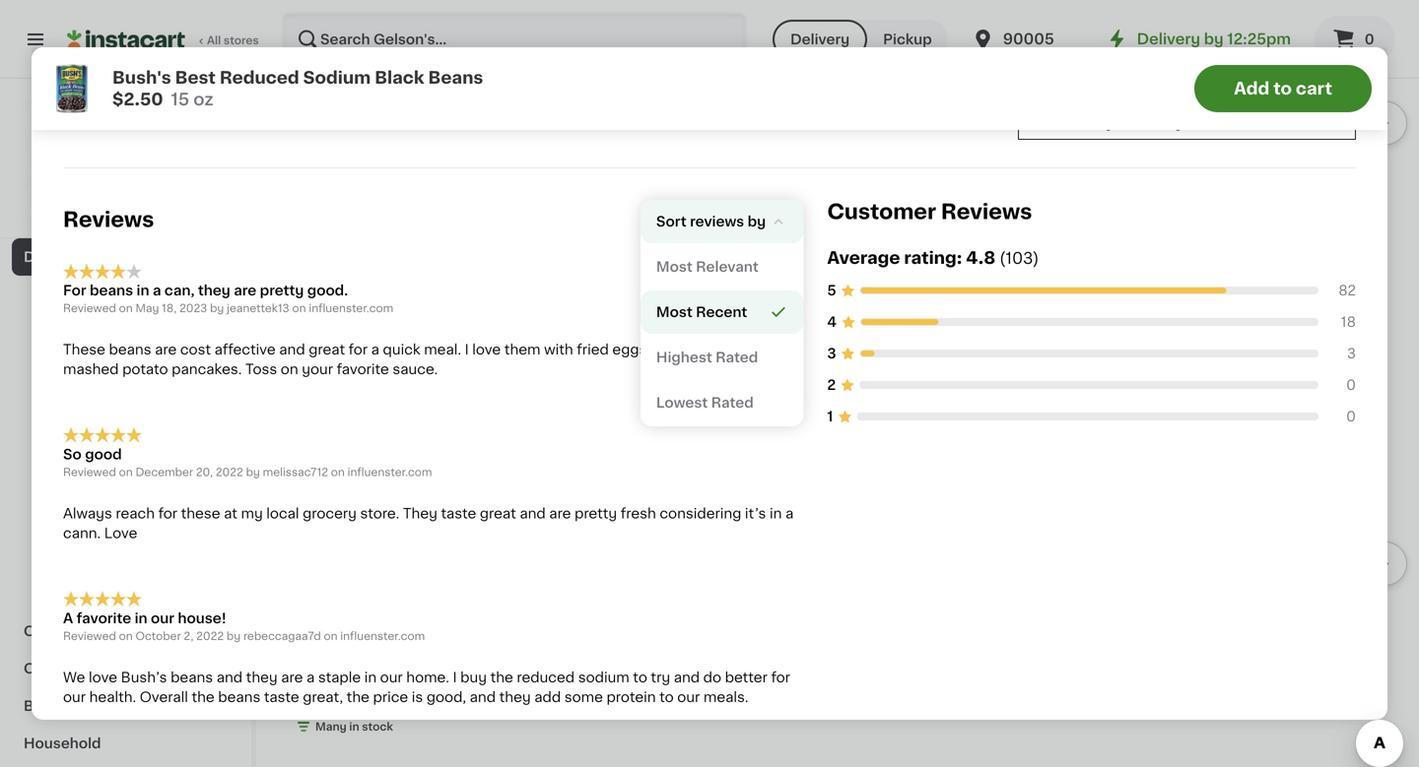 Task type: describe. For each thing, give the bounding box(es) containing it.
on right avocado
[[746, 343, 764, 357]]

stock down price at the bottom of the page
[[362, 722, 393, 733]]

sodium for bush's best reduced sodium black beans $2.50 15 oz
[[303, 69, 371, 86]]

sort reviews by
[[656, 215, 766, 229]]

reviewed inside for beans in a can, they are pretty good. reviewed on may 18, 2023 by jeanettek13 on influenster.com
[[63, 303, 116, 314]]

cost
[[180, 343, 211, 357]]

stock right good.
[[362, 277, 393, 288]]

15.5
[[516, 684, 538, 695]]

15 inside bush's best reduced sodium black beans $2.50 15 oz
[[171, 91, 189, 108]]

all stores
[[207, 35, 259, 46]]

0 horizontal spatial dry
[[24, 250, 50, 264]]

we love bush's beans and they are a staple in our home. i buy the reduced sodium to try and do better for our health. overall the beans taste great, the price is good, and they add some protein to our meals.
[[63, 671, 790, 705]]

stock up 5
[[802, 254, 833, 265]]

daily
[[1072, 93, 1100, 104]]

delivery by 12:25pm
[[1137, 32, 1291, 46]]

a down you
[[1203, 106, 1209, 117]]

taste inside always reach for these at my local grocery store. they taste great and are pretty fresh considering it's in a cann. love
[[441, 507, 476, 521]]

on down 50
[[324, 631, 338, 642]]

many down 15 oz
[[315, 722, 347, 733]]

oz down staple
[[310, 703, 323, 713]]

a right cart
[[1341, 93, 1347, 104]]

most inside button
[[656, 260, 693, 274]]

your
[[302, 363, 333, 377]]

1 horizontal spatial 2
[[827, 378, 836, 392]]

the % daily value (dv) tells you how much a nutrient in a serving of food contributes to a daily diet. 2,000 calories a day is used for general nutrition advice.
[[1036, 93, 1347, 130]]

$7.99 original price: $10.99 element for 7
[[736, 168, 940, 194]]

taste inside we love bush's beans and they are a staple in our home. i buy the reduced sodium to try and do better for our health. overall the beans taste great, the price is good, and they add some protein to our meals.
[[264, 691, 299, 705]]

rated for highest rated
[[716, 351, 758, 365]]

0 vertical spatial recent
[[712, 213, 763, 227]]

24 oz
[[736, 234, 765, 245]]

can,
[[165, 284, 195, 298]]

4
[[827, 315, 837, 329]]

by inside a favorite in our house! reviewed on october 2, 2022 by rebeccagaa7d on influenster.com
[[227, 631, 241, 642]]

rewards
[[112, 209, 161, 220]]

$ for 7
[[740, 172, 747, 182]]

beans for bush's best reduced sodium black beans
[[337, 665, 380, 679]]

to left 'try'
[[633, 671, 647, 685]]

sauce inside rao's tomato basil sauce (1.32k)
[[649, 197, 692, 210]]

rao's tomato basil sauce (1.32k)
[[516, 197, 692, 229]]

highest rated button
[[641, 336, 804, 379]]

oz inside the bush's best reduced sodium cannellini beans 15.5 oz
[[541, 684, 554, 695]]

boxed meals & sides link
[[12, 351, 240, 388]]

2 with from the left
[[651, 343, 680, 357]]

a favorite in our house! reviewed on october 2, 2022 by rebeccagaa7d on influenster.com
[[63, 612, 425, 642]]

most relevant
[[656, 260, 759, 274]]

3 add button from the left
[[1078, 411, 1154, 446]]

2023
[[179, 303, 207, 314]]

prepared
[[24, 63, 89, 77]]

sponsored badge image
[[1176, 294, 1235, 305]]

0 vertical spatial most recent button
[[645, 204, 800, 235]]

stores
[[224, 35, 259, 46]]

on left the your
[[281, 363, 298, 377]]

item carousel region containing 2
[[296, 397, 1408, 752]]

to left save
[[163, 209, 175, 220]]

love
[[104, 527, 137, 541]]

many up sponsored badge image
[[1195, 275, 1227, 286]]

are inside always reach for these at my local grocery store. they taste great and are pretty fresh considering it's in a cann. love
[[549, 507, 571, 521]]

& inside canned goods & soups link
[[134, 662, 145, 676]]

is inside we love bush's beans and they are a staple in our home. i buy the reduced sodium to try and do better for our health. overall the beans taste great, the price is good, and they add some protein to our meals.
[[412, 691, 423, 705]]

in inside for beans in a can, they are pretty good. reviewed on may 18, 2023 by jeanettek13 on influenster.com
[[137, 284, 149, 298]]

add to cart button
[[1195, 65, 1372, 112]]

1 vertical spatial goods
[[103, 587, 150, 601]]

they for and
[[246, 671, 278, 685]]

bush's for bush's best reduced sodium black beans
[[296, 645, 341, 659]]

in inside a favorite in our house! reviewed on october 2, 2022 by rebeccagaa7d on influenster.com
[[135, 612, 147, 626]]

$ 2 50
[[300, 619, 337, 640]]

jeanettek13
[[227, 303, 290, 314]]

& inside pasta & pizza sauces link
[[77, 475, 89, 489]]

grocery
[[303, 507, 357, 521]]

beans inside 'these beans are cost affective and great for a quick meal. i love them with fried eggs with avocado on mashed potato pancakes. toss on your favorite sauce.'
[[109, 343, 151, 357]]

beans up overall
[[171, 671, 213, 685]]

in right 4.8
[[1009, 255, 1019, 266]]

to inside button
[[1274, 80, 1292, 97]]

potato
[[122, 363, 168, 377]]

7
[[747, 171, 759, 191]]

good,
[[427, 691, 466, 705]]

a inside always reach for these at my local grocery store. they taste great and are pretty fresh considering it's in a cann. love
[[786, 507, 794, 521]]

sauce inside eat happy kitchen pink crema sauce
[[1005, 216, 1048, 230]]

0 vertical spatial beans link
[[296, 349, 364, 373]]

our down we
[[63, 691, 86, 705]]

service type group
[[773, 20, 948, 59]]

our up price at the bottom of the page
[[380, 671, 403, 685]]

serving
[[1036, 106, 1077, 117]]

pancakes.
[[172, 363, 242, 377]]

sides
[[143, 363, 181, 377]]

average rating: 4.8 (103)
[[827, 250, 1039, 266]]

these beans are cost affective and great for a quick meal. i love them with fried eggs with avocado on mashed potato pancakes. toss on your favorite sauce.
[[63, 343, 764, 377]]

on left october on the left of the page
[[119, 631, 133, 642]]

goods for pasta
[[53, 250, 100, 264]]

2 horizontal spatial the
[[490, 671, 513, 685]]

on up grocery
[[331, 467, 345, 478]]

our inside a favorite in our house! reviewed on october 2, 2022 by rebeccagaa7d on influenster.com
[[151, 612, 174, 626]]

for inside always reach for these at my local grocery store. they taste great and are pretty fresh considering it's in a cann. love
[[158, 507, 177, 521]]

for
[[63, 284, 86, 298]]

many in stock up quick on the left top of page
[[315, 277, 393, 288]]

1 vertical spatial most recent
[[656, 305, 748, 319]]

18,
[[162, 303, 177, 314]]

for inside 'these beans are cost affective and great for a quick meal. i love them with fried eggs with avocado on mashed potato pancakes. toss on your favorite sauce.'
[[349, 343, 368, 357]]

2 vertical spatial most
[[656, 305, 693, 319]]

sauce inside "$ 7 99 $10.99 rao's arrabbiata sauce"
[[852, 197, 895, 210]]

0 horizontal spatial beans link
[[12, 501, 240, 538]]

1 many in stock button from the left
[[296, 0, 500, 295]]

many in stock up sponsored badge image
[[1195, 275, 1273, 286]]

of
[[1079, 106, 1091, 117]]

prepared foods
[[24, 63, 136, 77]]

1 vertical spatial 15
[[296, 703, 308, 713]]

nutrition
[[1219, 119, 1266, 130]]

beans for bush's best reduced sodium cannellini beans 15.5 oz
[[588, 665, 631, 679]]

cider
[[75, 175, 114, 189]]

some
[[565, 691, 603, 705]]

0 vertical spatial most
[[672, 213, 708, 227]]

in down staple
[[349, 722, 359, 733]]

boxed
[[35, 363, 80, 377]]

small
[[736, 665, 773, 679]]

calories
[[1036, 119, 1080, 130]]

stock left '82'
[[1242, 275, 1273, 286]]

cann.
[[63, 527, 101, 541]]

15 oz
[[296, 703, 323, 713]]

house!
[[178, 612, 226, 626]]

in up sponsored badge image
[[1229, 275, 1239, 286]]

great inside always reach for these at my local grocery store. they taste great and are pretty fresh considering it's in a cann. love
[[480, 507, 516, 521]]

by left "12:25pm"
[[1204, 32, 1224, 46]]

our left meals.
[[677, 691, 700, 705]]

rices
[[35, 288, 74, 302]]

(103) inside average rating: 4.8 (103)
[[1000, 251, 1039, 266]]

eggs
[[613, 343, 647, 357]]

contributes
[[1122, 106, 1186, 117]]

pretty inside always reach for these at my local grocery store. they taste great and are pretty fresh considering it's in a cann. love
[[575, 507, 617, 521]]

$ for 2
[[300, 620, 307, 631]]

meals
[[83, 363, 124, 377]]

1 vertical spatial dry
[[75, 587, 100, 601]]

reduced for $2.50
[[220, 69, 299, 86]]

%
[[1059, 93, 1069, 104]]

overall
[[140, 691, 188, 705]]

they
[[403, 507, 438, 521]]

reviews
[[690, 215, 744, 229]]

includes 0g added sugars
[[1067, 42, 1211, 53]]

in right good.
[[349, 277, 359, 288]]

reach
[[116, 507, 155, 521]]

fresh
[[621, 507, 656, 521]]

love inside we love bush's beans and they are a staple in our home. i buy the reduced sodium to try and do better for our health. overall the beans taste great, the price is good, and they add some protein to our meals.
[[89, 671, 117, 685]]

sodium for bush's best reduced sodium black beans
[[447, 645, 499, 659]]

4.8
[[966, 250, 996, 266]]

rao's inside rao's tomato basil sauce (1.32k)
[[516, 197, 553, 210]]

view more link
[[1292, 351, 1380, 371]]

0 vertical spatial most recent
[[672, 213, 763, 227]]

many in stock down (301)
[[755, 254, 833, 265]]

are inside for beans in a can, they are pretty good. reviewed on may 18, 2023 by jeanettek13 on influenster.com
[[234, 284, 257, 298]]

2 vertical spatial they
[[499, 691, 531, 705]]

more dry goods link
[[12, 576, 240, 613]]

on right 'jeanettek13'
[[292, 303, 306, 314]]

12:25pm
[[1227, 32, 1291, 46]]

add
[[534, 691, 561, 705]]

beans left 15 oz
[[218, 691, 261, 705]]

household link
[[12, 725, 240, 763]]

add gelson's rewards to save
[[36, 209, 204, 220]]

meals.
[[704, 691, 749, 705]]

pretty inside for beans in a can, they are pretty good. reviewed on may 18, 2023 by jeanettek13 on influenster.com
[[260, 284, 304, 298]]

oz inside springfield white beans, small 16 oz
[[750, 684, 763, 695]]

& inside dry goods & pasta link
[[104, 250, 115, 264]]

many in stock down great,
[[315, 722, 393, 733]]

condiments
[[24, 625, 111, 639]]

by inside so good reviewed on december 20, 2022 by melissac712 on influenster.com
[[246, 467, 260, 478]]

many down 24 oz
[[755, 254, 787, 265]]

many up the your
[[315, 277, 347, 288]]

mashed
[[63, 363, 119, 377]]

general
[[1175, 119, 1216, 130]]

condiments & sauces link
[[12, 613, 240, 651]]

dry goods & pasta
[[24, 250, 158, 264]]

4 add button from the left
[[1298, 411, 1374, 446]]

1 horizontal spatial the
[[347, 691, 370, 705]]

canned tomato
[[35, 438, 146, 451]]

melissac712
[[263, 467, 328, 478]]

1 vertical spatial pasta
[[35, 475, 74, 489]]

1 horizontal spatial reviews
[[941, 201, 1032, 222]]

happy
[[982, 197, 1028, 210]]

the
[[1036, 93, 1057, 104]]

in down the arrabbiata
[[789, 254, 799, 265]]

them
[[504, 343, 541, 357]]

a inside 'these beans are cost affective and great for a quick meal. i love them with fried eggs with avocado on mashed potato pancakes. toss on your favorite sauce.'
[[371, 343, 379, 357]]

great inside 'these beans are cost affective and great for a quick meal. i love them with fried eggs with avocado on mashed potato pancakes. toss on your favorite sauce.'
[[309, 343, 345, 357]]

considering
[[660, 507, 742, 521]]

hard beverages link
[[12, 126, 240, 164]]

good
[[85, 448, 122, 462]]

rices & grains
[[35, 288, 137, 302]]

many down crema
[[975, 255, 1007, 266]]

item carousel region containing 7
[[296, 0, 1408, 318]]

rated for lowest rated
[[711, 396, 754, 410]]

0 horizontal spatial the
[[192, 691, 215, 705]]

favorite inside 'these beans are cost affective and great for a quick meal. i love them with fried eggs with avocado on mashed potato pancakes. toss on your favorite sauce.'
[[337, 363, 389, 377]]

reduced for 15.5
[[600, 645, 663, 659]]



Task type: vqa. For each thing, say whether or not it's contained in the screenshot.
$ 7 99 $10.99 RAO'S ARRABBIATA SAUCE
yes



Task type: locate. For each thing, give the bounding box(es) containing it.
beans
[[428, 69, 483, 86], [296, 351, 364, 372], [35, 513, 79, 526], [337, 665, 380, 679], [588, 665, 631, 679]]

pasta up rices & grains link
[[119, 250, 158, 264]]

is inside the % daily value (dv) tells you how much a nutrient in a serving of food contributes to a daily diet. 2,000 calories a day is used for general nutrition advice.
[[1115, 119, 1124, 130]]

bush's inside bush's best reduced sodium black beans
[[296, 645, 341, 659]]

to down 'try'
[[660, 691, 674, 705]]

beans for bush's best reduced sodium black beans $2.50 15 oz
[[428, 69, 483, 86]]

5
[[827, 284, 836, 298]]

beer & cider link
[[12, 164, 240, 201]]

rao's left basil
[[516, 197, 553, 210]]

reviewed inside a favorite in our house! reviewed on october 2, 2022 by rebeccagaa7d on influenster.com
[[63, 631, 116, 642]]

$ inside $ 2 50
[[300, 620, 307, 631]]

1 vertical spatial (103)
[[369, 687, 396, 698]]

includes
[[1067, 42, 1114, 53]]

tomato inside canned tomato link
[[93, 438, 146, 451]]

1 horizontal spatial pasta
[[119, 250, 158, 264]]

dry
[[24, 250, 50, 264], [75, 587, 100, 601]]

2022 inside so good reviewed on december 20, 2022 by melissac712 on influenster.com
[[216, 467, 243, 478]]

arrabbiata
[[777, 197, 849, 210]]

1 horizontal spatial best
[[345, 645, 377, 659]]

home.
[[406, 671, 449, 685]]

(103)
[[1000, 251, 1039, 266], [369, 687, 396, 698]]

3 reviewed from the top
[[63, 631, 116, 642]]

and inside 'these beans are cost affective and great for a quick meal. i love them with fried eggs with avocado on mashed potato pancakes. toss on your favorite sauce.'
[[279, 343, 305, 357]]

add
[[1234, 80, 1270, 97], [36, 209, 59, 220], [675, 421, 704, 435], [895, 421, 924, 435], [1115, 421, 1144, 435], [1335, 421, 1364, 435]]

2 $7.99 original price: $10.99 element from the left
[[516, 168, 720, 194]]

3 down 18
[[1347, 347, 1356, 361]]

$7.99 original price: $10.99 element up the arrabbiata
[[736, 168, 940, 194]]

in up price at the bottom of the page
[[364, 671, 377, 685]]

most up most relevant
[[672, 213, 708, 227]]

product group containing many in stock
[[1176, 0, 1380, 310]]

1 rao's from the left
[[736, 197, 773, 210]]

2 horizontal spatial sauce
[[1005, 216, 1048, 230]]

0%
[[1329, 42, 1347, 53]]

2 up the 1
[[827, 378, 836, 392]]

goods up for on the top of the page
[[53, 250, 100, 264]]

in up may
[[137, 284, 149, 298]]

influenster.com inside for beans in a can, they are pretty good. reviewed on may 18, 2023 by jeanettek13 on influenster.com
[[309, 303, 393, 314]]

influenster.com down good.
[[309, 303, 393, 314]]

& left 'sides'
[[128, 363, 139, 377]]

0 horizontal spatial with
[[544, 343, 573, 357]]

oz right 24
[[753, 234, 765, 245]]

sodium inside bush's best reduced sodium black beans $2.50 15 oz
[[303, 69, 371, 86]]

1 vertical spatial rated
[[711, 396, 754, 410]]

i inside we love bush's beans and they are a staple in our home. i buy the reduced sodium to try and do better for our health. overall the beans taste great, the price is good, and they add some protein to our meals.
[[453, 671, 457, 685]]

beer & cider
[[24, 175, 114, 189]]

they inside for beans in a can, they are pretty good. reviewed on may 18, 2023 by jeanettek13 on influenster.com
[[198, 284, 230, 298]]

in inside the % daily value (dv) tells you how much a nutrient in a serving of food contributes to a daily diet. 2,000 calories a day is used for general nutrition advice.
[[1328, 93, 1338, 104]]

reduced inside bush's best reduced sodium black beans
[[380, 645, 443, 659]]

influenster.com
[[309, 303, 393, 314], [348, 467, 432, 478], [340, 631, 425, 642]]

1 vertical spatial 2
[[307, 619, 320, 640]]

0 vertical spatial 0
[[1365, 33, 1375, 46]]

a down of
[[1082, 119, 1089, 130]]

they down the rebeccagaa7d
[[246, 671, 278, 685]]

2 vertical spatial reviewed
[[63, 631, 116, 642]]

grains
[[92, 288, 137, 302]]

2 horizontal spatial sodium
[[667, 645, 719, 659]]

& inside rices & grains link
[[78, 288, 89, 302]]

view
[[1292, 354, 1326, 368]]

1 horizontal spatial (103)
[[1000, 251, 1039, 266]]

stock
[[802, 254, 833, 265], [1022, 255, 1053, 266], [1242, 275, 1273, 286], [362, 277, 393, 288], [362, 722, 393, 733]]

the left 15.5
[[490, 671, 513, 685]]

cart
[[1296, 80, 1333, 97]]

canned for canned tomato
[[35, 438, 90, 451]]

they
[[198, 284, 230, 298], [246, 671, 278, 685], [499, 691, 531, 705]]

1 horizontal spatial rao's
[[736, 197, 773, 210]]

in up october on the left of the page
[[135, 612, 147, 626]]

0 vertical spatial (103)
[[1000, 251, 1039, 266]]

1 horizontal spatial great
[[480, 507, 516, 521]]

(103) right 4.8
[[1000, 251, 1039, 266]]

for right reach
[[158, 507, 177, 521]]

favorite inside a favorite in our house! reviewed on october 2, 2022 by rebeccagaa7d on influenster.com
[[77, 612, 131, 626]]

add inside button
[[1234, 80, 1270, 97]]

rao's inside "$ 7 99 $10.99 rao's arrabbiata sauce"
[[736, 197, 773, 210]]

0 horizontal spatial black
[[296, 665, 334, 679]]

2 vertical spatial 0
[[1347, 410, 1356, 424]]

0 vertical spatial item carousel region
[[296, 0, 1408, 318]]

oz inside bush's best reduced sodium black beans $2.50 15 oz
[[194, 91, 214, 108]]

$ inside "$ 7 99 $10.99 rao's arrabbiata sauce"
[[740, 172, 747, 182]]

breakfast
[[24, 700, 92, 714]]

0 vertical spatial goods
[[53, 250, 100, 264]]

most recent up 24
[[672, 213, 763, 227]]

15 right $2.50
[[171, 91, 189, 108]]

love inside 'these beans are cost affective and great for a quick meal. i love them with fried eggs with avocado on mashed potato pancakes. toss on your favorite sauce.'
[[472, 343, 501, 357]]

$
[[740, 172, 747, 182], [300, 620, 307, 631]]

1 horizontal spatial dry
[[75, 587, 100, 601]]

canned up pasta & pizza sauces
[[35, 438, 90, 451]]

black
[[375, 69, 424, 86], [296, 665, 334, 679]]

pickup
[[883, 33, 932, 46]]

influenster.com inside so good reviewed on december 20, 2022 by melissac712 on influenster.com
[[348, 467, 432, 478]]

bush's for bush's best reduced sodium cannellini beans 15.5 oz
[[516, 645, 561, 659]]

goods up condiments & sauces link
[[103, 587, 150, 601]]

the right overall
[[192, 691, 215, 705]]

delivery by 12:25pm link
[[1106, 28, 1291, 51]]

1 add button from the left
[[638, 411, 714, 446]]

1 3 from the left
[[827, 347, 836, 361]]

1
[[827, 410, 833, 424]]

are up 'sides'
[[155, 343, 177, 357]]

1 vertical spatial most
[[656, 260, 693, 274]]

sauces
[[131, 475, 182, 489], [130, 625, 182, 639]]

black for bush's best reduced sodium black beans $2.50 15 oz
[[375, 69, 424, 86]]

tomato
[[557, 197, 609, 210], [93, 438, 146, 451]]

0 horizontal spatial pretty
[[260, 284, 304, 298]]

delivery for delivery by 12:25pm
[[1137, 32, 1201, 46]]

1 horizontal spatial favorite
[[337, 363, 389, 377]]

beans up the potato
[[109, 343, 151, 357]]

favorite down quick on the left top of page
[[337, 363, 389, 377]]

a up great,
[[307, 671, 315, 685]]

beans inside bush's best reduced sodium black beans
[[337, 665, 380, 679]]

by right 2023 in the top left of the page
[[210, 303, 224, 314]]

1 reviewed from the top
[[63, 303, 116, 314]]

oz down all
[[194, 91, 214, 108]]

by up 24 oz
[[748, 215, 766, 229]]

1 vertical spatial sauces
[[130, 625, 182, 639]]

best inside bush's best reduced sodium black beans $2.50 15 oz
[[175, 69, 216, 86]]

by inside for beans in a can, they are pretty good. reviewed on may 18, 2023 by jeanettek13 on influenster.com
[[210, 303, 224, 314]]

rated inside highest rated button
[[716, 351, 758, 365]]

reduced up sodium
[[600, 645, 663, 659]]

$ up the rebeccagaa7d
[[300, 620, 307, 631]]

are inside we love bush's beans and they are a staple in our home. i buy the reduced sodium to try and do better for our health. overall the beans taste great, the price is good, and they add some protein to our meals.
[[281, 671, 303, 685]]

beverages
[[62, 138, 137, 152]]

rated up 'lowest rated' button
[[716, 351, 758, 365]]

(dv)
[[1136, 93, 1161, 104]]

0 vertical spatial influenster.com
[[309, 303, 393, 314]]

0
[[1365, 33, 1375, 46], [1347, 378, 1356, 392], [1347, 410, 1356, 424]]

prepared foods link
[[12, 51, 240, 89]]

rao's
[[736, 197, 773, 210], [516, 197, 553, 210]]

2 horizontal spatial reduced
[[600, 645, 663, 659]]

many in stock down crema
[[975, 255, 1053, 266]]

1 horizontal spatial 3
[[1347, 347, 1356, 361]]

1 vertical spatial recent
[[696, 305, 748, 319]]

0 vertical spatial 2
[[827, 378, 836, 392]]

0 vertical spatial love
[[472, 343, 501, 357]]

household
[[24, 737, 101, 751]]

love up health.
[[89, 671, 117, 685]]

1 horizontal spatial tomato
[[557, 197, 609, 210]]

1 horizontal spatial is
[[1115, 119, 1124, 130]]

2 left 50
[[307, 619, 320, 640]]

sodium inside the bush's best reduced sodium cannellini beans 15.5 oz
[[667, 645, 719, 659]]

much
[[1239, 93, 1270, 104]]

15
[[171, 91, 189, 108], [296, 703, 308, 713]]

great
[[309, 343, 345, 357], [480, 507, 516, 521]]

beans down dry goods & pasta link
[[90, 284, 133, 298]]

pasta & pizza sauces
[[35, 475, 182, 489]]

sodium inside bush's best reduced sodium black beans
[[447, 645, 499, 659]]

2 horizontal spatial best
[[565, 645, 597, 659]]

product group containing eat happy kitchen pink crema sauce
[[956, 0, 1160, 290]]

december
[[135, 467, 193, 478]]

rated inside 'lowest rated' button
[[711, 396, 754, 410]]

cannellini
[[516, 665, 584, 679]]

canned up breakfast on the left bottom
[[24, 662, 80, 676]]

breakfast link
[[12, 688, 240, 725]]

1 horizontal spatial $7.99 original price: $10.99 element
[[736, 168, 940, 194]]

0 vertical spatial canned
[[35, 438, 90, 451]]

2 vertical spatial influenster.com
[[340, 631, 425, 642]]

0 vertical spatial reviewed
[[63, 303, 116, 314]]

best inside bush's best reduced sodium black beans
[[345, 645, 377, 659]]

goods up health.
[[83, 662, 130, 676]]

1 horizontal spatial bush's
[[296, 645, 341, 659]]

(103) inside item carousel region
[[369, 687, 396, 698]]

always reach for these at my local grocery store. they taste great and are pretty fresh considering it's in a cann. love
[[63, 507, 794, 541]]

0 for 1
[[1347, 410, 1356, 424]]

staple
[[318, 671, 361, 685]]

0 vertical spatial pasta
[[119, 250, 158, 264]]

0g
[[1116, 42, 1131, 53]]

product group
[[956, 0, 1160, 290], [1176, 0, 1380, 310], [516, 405, 720, 698], [736, 405, 940, 698], [956, 405, 1160, 698], [1176, 405, 1380, 698]]

2 reviewed from the top
[[63, 467, 116, 478]]

& left pizza in the bottom of the page
[[77, 475, 89, 489]]

1 $7.99 original price: $10.99 element from the left
[[736, 168, 940, 194]]

1 vertical spatial beans link
[[12, 501, 240, 538]]

2 3 from the left
[[1347, 347, 1356, 361]]

pizza
[[92, 475, 128, 489]]

gelson's
[[61, 209, 110, 220]]

a up 2,000
[[1273, 93, 1279, 104]]

0 vertical spatial i
[[465, 343, 469, 357]]

0 vertical spatial black
[[375, 69, 424, 86]]

2022
[[216, 467, 243, 478], [196, 631, 224, 642]]

1 item carousel region from the top
[[296, 0, 1408, 318]]

pretty up 'jeanettek13'
[[260, 284, 304, 298]]

in right nutrient
[[1328, 93, 1338, 104]]

3 down 4
[[827, 347, 836, 361]]

sugars
[[1173, 42, 1211, 53]]

1 horizontal spatial with
[[651, 343, 680, 357]]

beans inside bush's best reduced sodium black beans $2.50 15 oz
[[428, 69, 483, 86]]

added
[[1134, 42, 1170, 53]]

1 vertical spatial is
[[412, 691, 423, 705]]

bush's best reduced sodium black beans $2.50 15 oz
[[112, 69, 483, 108]]

$10.99
[[784, 177, 831, 191]]

1 vertical spatial reviewed
[[63, 467, 116, 478]]

bush's inside the bush's best reduced sodium cannellini beans 15.5 oz
[[516, 645, 561, 659]]

i inside 'these beans are cost affective and great for a quick meal. i love them with fried eggs with avocado on mashed potato pancakes. toss on your favorite sauce.'
[[465, 343, 469, 357]]

beans inside for beans in a can, they are pretty good. reviewed on may 18, 2023 by jeanettek13 on influenster.com
[[90, 284, 133, 298]]

pink
[[1089, 197, 1118, 210]]

view more
[[1292, 354, 1366, 368]]

with right eggs
[[651, 343, 680, 357]]

$7.99 original price: $10.99 element up basil
[[516, 168, 720, 194]]

best for bush's best reduced sodium cannellini beans 15.5 oz
[[565, 645, 597, 659]]

are up 15 oz
[[281, 671, 303, 685]]

gelson's logo image
[[107, 103, 144, 140]]

sauces up reach
[[131, 475, 182, 489]]

how
[[1213, 93, 1236, 104]]

★★★★★
[[736, 216, 805, 229], [736, 216, 805, 229], [63, 264, 142, 280], [63, 264, 142, 280], [63, 428, 142, 444], [63, 428, 142, 444], [63, 592, 142, 608], [63, 592, 142, 608], [296, 684, 365, 698], [296, 684, 365, 698]]

by inside button
[[748, 215, 766, 229]]

0 horizontal spatial $7.99 original price: $10.99 element
[[516, 168, 720, 194]]

1 vertical spatial great
[[480, 507, 516, 521]]

i right meal.
[[465, 343, 469, 357]]

1 vertical spatial taste
[[264, 691, 299, 705]]

tells
[[1164, 93, 1187, 104]]

many in stock button
[[296, 0, 500, 295], [1176, 0, 1380, 292]]

they for can,
[[198, 284, 230, 298]]

delivery for delivery
[[791, 33, 850, 46]]

always
[[63, 507, 112, 521]]

24
[[736, 234, 750, 245]]

sodium
[[303, 69, 371, 86], [447, 645, 499, 659], [667, 645, 719, 659]]

pretty
[[260, 284, 304, 298], [575, 507, 617, 521]]

black inside bush's best reduced sodium black beans
[[296, 665, 334, 679]]

tomato up (1.32k)
[[557, 197, 609, 210]]

highest rated
[[656, 351, 758, 365]]

best for bush's best reduced sodium black beans
[[345, 645, 377, 659]]

pasta down so
[[35, 475, 74, 489]]

& inside beer & cider link
[[60, 175, 72, 189]]

1 vertical spatial $
[[300, 620, 307, 631]]

(103) down bush's best reduced sodium black beans
[[369, 687, 396, 698]]

best inside the bush's best reduced sodium cannellini beans 15.5 oz
[[565, 645, 597, 659]]

tomato for rao's
[[557, 197, 609, 210]]

a left quick on the left top of page
[[371, 343, 379, 357]]

18
[[1341, 315, 1356, 329]]

0 horizontal spatial sauce
[[649, 197, 692, 210]]

in right the it's
[[770, 507, 782, 521]]

0 horizontal spatial great
[[309, 343, 345, 357]]

1 horizontal spatial i
[[465, 343, 469, 357]]

0 horizontal spatial bush's
[[112, 69, 171, 86]]

0 vertical spatial pretty
[[260, 284, 304, 298]]

sauce up sort on the top
[[649, 197, 692, 210]]

0 horizontal spatial 2
[[307, 619, 320, 640]]

0 horizontal spatial rao's
[[516, 197, 553, 210]]

sodium for bush's best reduced sodium cannellini beans 15.5 oz
[[667, 645, 719, 659]]

goods for soups
[[83, 662, 130, 676]]

item carousel region
[[296, 0, 1408, 318], [296, 397, 1408, 752]]

for inside the % daily value (dv) tells you how much a nutrient in a serving of food contributes to a daily diet. 2,000 calories a day is used for general nutrition advice.
[[1157, 119, 1172, 130]]

rebeccagaa7d
[[243, 631, 321, 642]]

best for bush's best reduced sodium black beans $2.50 15 oz
[[175, 69, 216, 86]]

0 vertical spatial 2022
[[216, 467, 243, 478]]

reviewed inside so good reviewed on december 20, 2022 by melissac712 on influenster.com
[[63, 467, 116, 478]]

0 horizontal spatial they
[[198, 284, 230, 298]]

0 vertical spatial sauces
[[131, 475, 182, 489]]

black inside bush's best reduced sodium black beans $2.50 15 oz
[[375, 69, 424, 86]]

average
[[827, 250, 900, 266]]

0 horizontal spatial more
[[35, 587, 71, 601]]

reduced down stores
[[220, 69, 299, 86]]

black for bush's best reduced sodium black beans
[[296, 665, 334, 679]]

most recent
[[672, 213, 763, 227], [656, 305, 748, 319]]

are inside 'these beans are cost affective and great for a quick meal. i love them with fried eggs with avocado on mashed potato pancakes. toss on your favorite sauce.'
[[155, 343, 177, 357]]

taste left great,
[[264, 691, 299, 705]]

to inside the % daily value (dv) tells you how much a nutrient in a serving of food contributes to a daily diet. 2,000 calories a day is used for general nutrition advice.
[[1189, 106, 1200, 117]]

and inside always reach for these at my local grocery store. they taste great and are pretty fresh considering it's in a cann. love
[[520, 507, 546, 521]]

diet.
[[1241, 106, 1266, 117]]

1 vertical spatial i
[[453, 671, 457, 685]]

value
[[1103, 93, 1133, 104]]

tomato up pasta & pizza sauces link
[[93, 438, 146, 451]]

for inside we love bush's beans and they are a staple in our home. i buy the reduced sodium to try and do better for our health. overall the beans taste great, the price is good, and they add some protein to our meals.
[[771, 671, 790, 685]]

& inside condiments & sauces link
[[115, 625, 126, 639]]

1 vertical spatial influenster.com
[[348, 467, 432, 478]]

2022 inside a favorite in our house! reviewed on october 2, 2022 by rebeccagaa7d on influenster.com
[[196, 631, 224, 642]]

stock down eat happy kitchen pink crema sauce
[[1022, 255, 1053, 266]]

$ 7 99 $10.99 rao's arrabbiata sauce
[[736, 171, 895, 210]]

0 horizontal spatial tomato
[[93, 438, 146, 451]]

1 vertical spatial 0
[[1347, 378, 1356, 392]]

favorite down more dry goods
[[77, 612, 131, 626]]

rices & grains link
[[12, 276, 240, 313]]

tomato inside rao's tomato basil sauce (1.32k)
[[557, 197, 609, 210]]

$2.50
[[112, 91, 163, 108]]

most
[[672, 213, 708, 227], [656, 260, 693, 274], [656, 305, 693, 319]]

0 inside button
[[1365, 33, 1375, 46]]

1 horizontal spatial $
[[740, 172, 747, 182]]

on down 'grains'
[[119, 303, 133, 314]]

0 horizontal spatial 15
[[171, 91, 189, 108]]

on down canned tomato link
[[119, 467, 133, 478]]

wine link
[[12, 89, 240, 126]]

influenster.com inside a favorite in our house! reviewed on october 2, 2022 by rebeccagaa7d on influenster.com
[[340, 631, 425, 642]]

do
[[703, 671, 722, 685]]

influenster.com up bush's best reduced sodium black beans
[[340, 631, 425, 642]]

toss
[[245, 363, 277, 377]]

1 vertical spatial pretty
[[575, 507, 617, 521]]

1 horizontal spatial more
[[1329, 354, 1366, 368]]

& inside boxed meals & sides link
[[128, 363, 139, 377]]

bush's for bush's best reduced sodium black beans $2.50 15 oz
[[112, 69, 171, 86]]

i left "buy"
[[453, 671, 457, 685]]

2022 down house!
[[196, 631, 224, 642]]

2 many in stock button from the left
[[1176, 0, 1380, 292]]

a up may
[[153, 284, 161, 298]]

may
[[135, 303, 159, 314]]

the down staple
[[347, 691, 370, 705]]

(301)
[[809, 218, 836, 229]]

0 horizontal spatial reduced
[[220, 69, 299, 86]]

0 vertical spatial favorite
[[337, 363, 389, 377]]

0 horizontal spatial sodium
[[303, 69, 371, 86]]

1 vertical spatial item carousel region
[[296, 397, 1408, 752]]

tomato for canned
[[93, 438, 146, 451]]

all stores link
[[67, 12, 260, 67]]

in inside always reach for these at my local grocery store. they taste great and are pretty fresh considering it's in a cann. love
[[770, 507, 782, 521]]

bush's up the cannellini
[[516, 645, 561, 659]]

with left fried
[[544, 343, 573, 357]]

1 vertical spatial most recent button
[[641, 291, 804, 334]]

0 horizontal spatial pasta
[[35, 475, 74, 489]]

oz down the cannellini
[[541, 684, 554, 695]]

0 vertical spatial they
[[198, 284, 230, 298]]

2 rao's from the left
[[516, 197, 553, 210]]

0 vertical spatial great
[[309, 343, 345, 357]]

bush's down $ 2 50
[[296, 645, 341, 659]]

2 add button from the left
[[858, 411, 934, 446]]

canned for canned goods & soups
[[24, 662, 80, 676]]

a inside for beans in a can, they are pretty good. reviewed on may 18, 2023 by jeanettek13 on influenster.com
[[153, 284, 161, 298]]

1 horizontal spatial taste
[[441, 507, 476, 521]]

0 horizontal spatial reviews
[[63, 209, 154, 230]]

pretty left fresh
[[575, 507, 617, 521]]

1 vertical spatial love
[[89, 671, 117, 685]]

customer reviews
[[827, 201, 1032, 222]]

better
[[725, 671, 768, 685]]

to
[[1274, 80, 1292, 97], [1189, 106, 1200, 117], [163, 209, 175, 220], [633, 671, 647, 685], [660, 691, 674, 705]]

0 vertical spatial more
[[1329, 354, 1366, 368]]

0 for 2
[[1347, 378, 1356, 392]]

beans inside the bush's best reduced sodium cannellini beans 15.5 oz
[[588, 665, 631, 679]]

0 horizontal spatial is
[[412, 691, 423, 705]]

1 vertical spatial black
[[296, 665, 334, 679]]

&
[[60, 175, 72, 189], [104, 250, 115, 264], [78, 288, 89, 302], [128, 363, 139, 377], [77, 475, 89, 489], [115, 625, 126, 639], [134, 662, 145, 676]]

$7.99 original price: $10.99 element containing 7
[[736, 168, 940, 194]]

2,
[[184, 631, 194, 642]]

more right view
[[1329, 354, 1366, 368]]

0 vertical spatial is
[[1115, 119, 1124, 130]]

2 horizontal spatial they
[[499, 691, 531, 705]]

instacart logo image
[[67, 28, 185, 51]]

beans,
[[858, 645, 905, 659]]

they left add
[[499, 691, 531, 705]]

$7.99 original price: $10.99 element
[[736, 168, 940, 194], [516, 168, 720, 194]]

0 horizontal spatial i
[[453, 671, 457, 685]]

in inside we love bush's beans and they are a staple in our home. i buy the reduced sodium to try and do better for our health. overall the beans taste great, the price is good, and they add some protein to our meals.
[[364, 671, 377, 685]]

0 horizontal spatial (103)
[[369, 687, 396, 698]]

bush's
[[112, 69, 171, 86], [296, 645, 341, 659], [516, 645, 561, 659]]

None search field
[[282, 12, 747, 67]]

0 vertical spatial $
[[740, 172, 747, 182]]

bush's inside bush's best reduced sodium black beans $2.50 15 oz
[[112, 69, 171, 86]]

more up a
[[35, 587, 71, 601]]

kitchen
[[1032, 197, 1085, 210]]

these
[[181, 507, 220, 521]]

is right day
[[1115, 119, 1124, 130]]

rao's down 7
[[736, 197, 773, 210]]

1 horizontal spatial many in stock button
[[1176, 0, 1380, 292]]

reviewed down a
[[63, 631, 116, 642]]

1 with from the left
[[544, 343, 573, 357]]

price
[[373, 691, 408, 705]]

a inside we love bush's beans and they are a staple in our home. i buy the reduced sodium to try and do better for our health. overall the beans taste great, the price is good, and they add some protein to our meals.
[[307, 671, 315, 685]]

2 item carousel region from the top
[[296, 397, 1408, 752]]

delivery inside button
[[791, 33, 850, 46]]

$7.99 original price: $10.99 element for tomato
[[516, 168, 720, 194]]

great up the your
[[309, 343, 345, 357]]

dry up condiments & sauces
[[75, 587, 100, 601]]

save
[[178, 209, 204, 220]]

eat
[[956, 197, 978, 210]]

beans link down pizza in the bottom of the page
[[12, 501, 240, 538]]

0 horizontal spatial 3
[[827, 347, 836, 361]]

reduced inside bush's best reduced sodium black beans $2.50 15 oz
[[220, 69, 299, 86]]

reduced inside the bush's best reduced sodium cannellini beans 15.5 oz
[[600, 645, 663, 659]]

0 horizontal spatial taste
[[264, 691, 299, 705]]

1 horizontal spatial black
[[375, 69, 424, 86]]

1 vertical spatial 2022
[[196, 631, 224, 642]]



